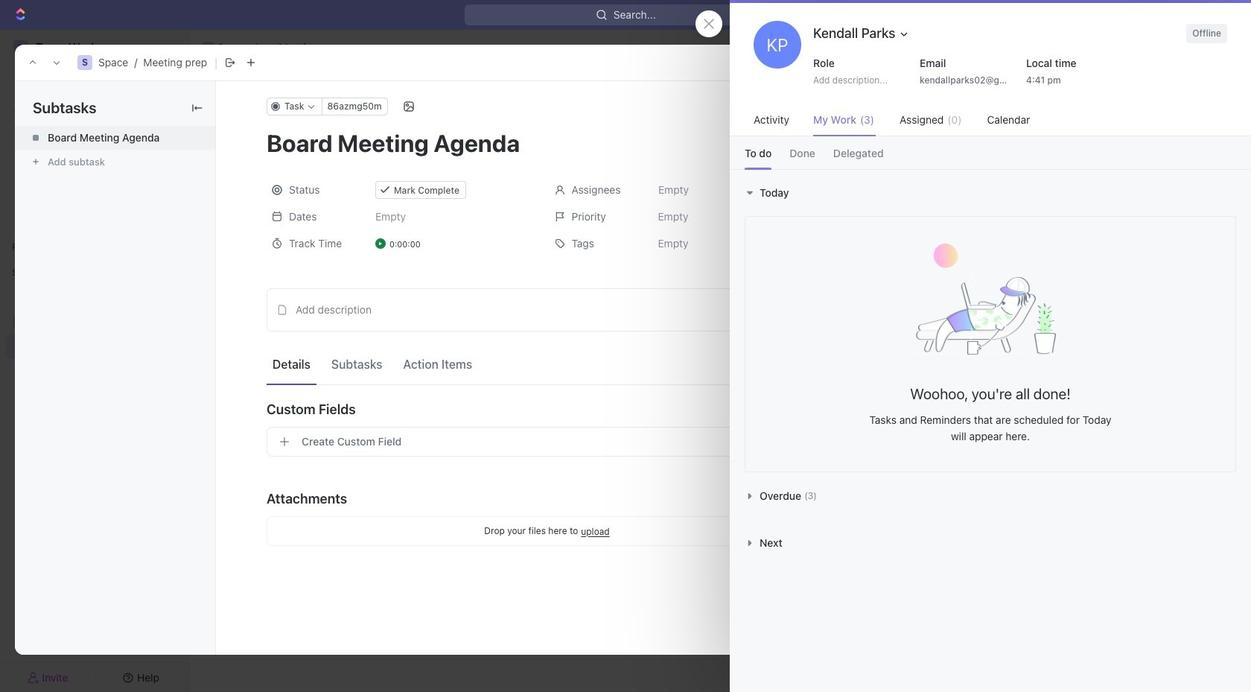 Task type: vqa. For each thing, say whether or not it's contained in the screenshot.
Space, , element in the the Sidebar navigation
yes



Task type: locate. For each thing, give the bounding box(es) containing it.
tab panel
[[730, 169, 1252, 567]]

tab list
[[730, 136, 1252, 169]]

1 horizontal spatial space, , element
[[78, 55, 92, 70]]

2 horizontal spatial space, , element
[[203, 42, 215, 54]]

0 vertical spatial space, , element
[[203, 42, 215, 54]]

space, , element
[[203, 42, 215, 54], [78, 55, 92, 70], [13, 314, 28, 329]]

space, , element inside sidebar navigation
[[13, 314, 28, 329]]

2 vertical spatial space, , element
[[13, 314, 28, 329]]

0 horizontal spatial space, , element
[[13, 314, 28, 329]]

sidebar navigation
[[0, 30, 190, 692]]

Edit task name text field
[[267, 129, 828, 157]]

1 vertical spatial space, , element
[[78, 55, 92, 70]]



Task type: describe. For each thing, give the bounding box(es) containing it.
task sidebar content section
[[879, 81, 1192, 655]]

invite user image
[[27, 671, 39, 684]]



